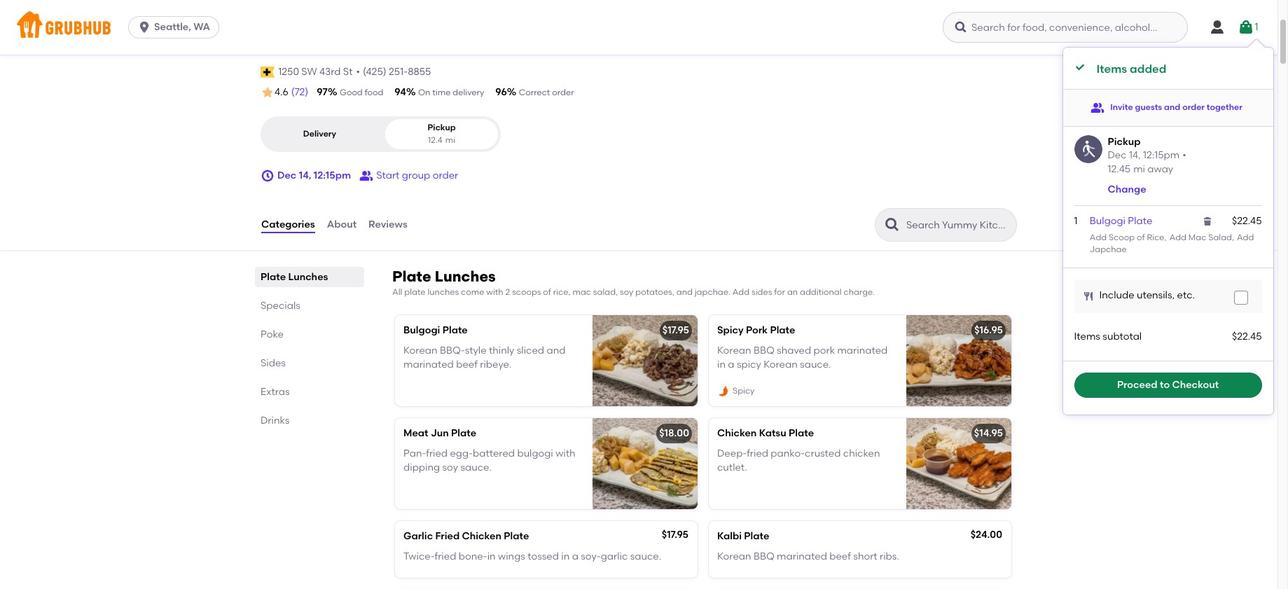 Task type: locate. For each thing, give the bounding box(es) containing it.
dec 14, 12:15pm button
[[261, 163, 351, 189]]

spicy right spicy image
[[733, 386, 755, 396]]

14, up 12.45
[[1129, 149, 1141, 161]]

1 vertical spatial sauce.
[[461, 462, 492, 474]]

dec up 12.45
[[1108, 149, 1127, 161]]

bulgogi up the bbq- on the bottom left of page
[[404, 325, 440, 337]]

fried for twice-
[[435, 550, 456, 562]]

0 horizontal spatial chicken
[[462, 531, 502, 543]]

1 vertical spatial beef
[[830, 550, 851, 562]]

2 horizontal spatial sauce.
[[800, 359, 831, 371]]

add left the sides
[[733, 287, 750, 297]]

etc.
[[1177, 290, 1195, 302]]

bbq
[[754, 345, 775, 356], [754, 550, 775, 562]]

scoop
[[1109, 232, 1135, 242]]

order right 'group'
[[433, 169, 458, 181]]

mi right 12.45
[[1134, 164, 1145, 175]]

1 vertical spatial pickup
[[1108, 136, 1141, 148]]

bulgogi up scoop
[[1090, 215, 1126, 227]]

star icon image
[[261, 86, 275, 100]]

chicken up the deep-
[[717, 428, 757, 440]]

korean bbq-style thinly sliced and marinated beef ribeye.
[[404, 345, 566, 371]]

spicy left pork
[[717, 325, 744, 337]]

items
[[1097, 62, 1127, 76], [1074, 330, 1101, 342]]

order inside button
[[433, 169, 458, 181]]

pickup for dec
[[1108, 136, 1141, 148]]

together
[[1207, 102, 1243, 112]]

2 horizontal spatial and
[[1164, 102, 1181, 112]]

4.6
[[275, 86, 288, 98]]

1 horizontal spatial 14,
[[1129, 149, 1141, 161]]

43rd
[[319, 66, 341, 78]]

12:15pm inside button
[[314, 169, 351, 181]]

1 horizontal spatial of
[[1137, 232, 1145, 242]]

0 horizontal spatial and
[[547, 345, 566, 356]]

fried down the chicken katsu plate
[[747, 448, 769, 459]]

dec inside pickup dec 14, 12:15pm • 12.45 mi away
[[1108, 149, 1127, 161]]

people icon image
[[1091, 101, 1105, 115], [360, 169, 374, 183]]

1 vertical spatial order
[[1183, 102, 1205, 112]]

0 vertical spatial $22.45
[[1232, 215, 1262, 227]]

kitchen
[[336, 32, 411, 55]]

1 horizontal spatial lunches
[[435, 268, 496, 285]]

0 vertical spatial soy
[[620, 287, 634, 297]]

0 vertical spatial spicy
[[717, 325, 744, 337]]

1 button
[[1238, 15, 1259, 40]]

beef inside korean bbq-style thinly sliced and marinated beef ribeye.
[[456, 359, 478, 371]]

1 vertical spatial $17.95
[[662, 529, 689, 541]]

0 vertical spatial bulgogi
[[1090, 215, 1126, 227]]

0 horizontal spatial a
[[572, 550, 579, 562]]

1 horizontal spatial dec
[[1108, 149, 1127, 161]]

plate up egg-
[[451, 428, 476, 440]]

bbq inside korean bbq shaved pork marinated in a spicy korean sauce.
[[754, 345, 775, 356]]

pickup icon image
[[1074, 135, 1102, 163]]

1 horizontal spatial •
[[1183, 149, 1187, 161]]

fried inside deep-fried panko-crusted chicken cutlet.
[[747, 448, 769, 459]]

in up spicy image
[[717, 359, 726, 371]]

lunches inside plate lunches all plate lunches come with 2 scoops of rice, mac salad, soy potatoes, and japchae. add sides for an additional charge.
[[435, 268, 496, 285]]

1 vertical spatial mi
[[1134, 164, 1145, 175]]

sliced
[[517, 345, 544, 356]]

twice-fried bone-in wings tossed in a soy-garlic sauce.
[[404, 550, 661, 562]]

1 vertical spatial bulgogi plate
[[404, 325, 468, 337]]

a left "spicy"
[[728, 359, 735, 371]]

fried down jun
[[426, 448, 448, 459]]

0 vertical spatial •
[[356, 66, 360, 78]]

and right sliced
[[547, 345, 566, 356]]

lunches for plate lunches
[[288, 271, 328, 283]]

1 vertical spatial with
[[556, 448, 576, 459]]

start
[[376, 169, 400, 181]]

1 horizontal spatial sauce.
[[630, 550, 661, 562]]

order
[[552, 88, 574, 97], [1183, 102, 1205, 112], [433, 169, 458, 181]]

of inside plate lunches all plate lunches come with 2 scoops of rice, mac salad, soy potatoes, and japchae. add sides for an additional charge.
[[543, 287, 551, 297]]

mi
[[445, 135, 456, 145], [1134, 164, 1145, 175]]

people icon image inside "invite guests and order together" button
[[1091, 101, 1105, 115]]

items left added
[[1097, 62, 1127, 76]]

1 bbq from the top
[[754, 345, 775, 356]]

and inside korean bbq-style thinly sliced and marinated beef ribeye.
[[547, 345, 566, 356]]

plate right kalbi
[[744, 531, 770, 543]]

0 vertical spatial of
[[1137, 232, 1145, 242]]

0 vertical spatial items
[[1097, 62, 1127, 76]]

charge.
[[844, 287, 875, 297]]

0 horizontal spatial dec
[[277, 169, 297, 181]]

bulgogi inside items added "tooltip"
[[1090, 215, 1126, 227]]

garlic fried chicken plate
[[404, 531, 529, 543]]

$17.95 left kalbi
[[662, 529, 689, 541]]

1 horizontal spatial 1
[[1255, 21, 1259, 33]]

1 horizontal spatial pickup
[[1108, 136, 1141, 148]]

96
[[496, 86, 507, 98]]

soy inside pan-fried egg-battered bulgogi with dipping soy sauce.
[[442, 462, 458, 474]]

plate up panko-
[[789, 428, 814, 440]]

1 horizontal spatial a
[[728, 359, 735, 371]]

marinated down the bbq- on the bottom left of page
[[404, 359, 454, 371]]

12:15pm up away
[[1143, 149, 1180, 161]]

and
[[1164, 102, 1181, 112], [677, 287, 693, 297], [547, 345, 566, 356]]

and inside plate lunches all plate lunches come with 2 scoops of rice, mac salad, soy potatoes, and japchae. add sides for an additional charge.
[[677, 287, 693, 297]]

1 vertical spatial bulgogi
[[404, 325, 440, 337]]

svg image
[[1209, 19, 1226, 36], [137, 20, 151, 34], [954, 20, 968, 34], [1074, 62, 1086, 73], [1202, 216, 1213, 227]]

option group
[[261, 116, 501, 152]]

14, inside button
[[299, 169, 311, 181]]

plate up rice
[[1128, 215, 1153, 227]]

soy down egg-
[[442, 462, 458, 474]]

0 vertical spatial 12:15pm
[[1143, 149, 1180, 161]]

1 vertical spatial dec
[[277, 169, 297, 181]]

1 vertical spatial and
[[677, 287, 693, 297]]

1 vertical spatial soy
[[442, 462, 458, 474]]

sauce. right garlic
[[630, 550, 661, 562]]

1 horizontal spatial bulgogi
[[1090, 215, 1126, 227]]

bulgogi plate up scoop
[[1090, 215, 1153, 227]]

0 horizontal spatial soy
[[442, 462, 458, 474]]

spicy image
[[717, 385, 730, 398]]

marinated
[[838, 345, 888, 356], [404, 359, 454, 371], [777, 550, 827, 562]]

salad,
[[593, 287, 618, 297]]

pickup up 12.45
[[1108, 136, 1141, 148]]

japchae.
[[695, 287, 731, 297]]

cutlet.
[[717, 462, 747, 474]]

0 vertical spatial pickup
[[428, 123, 456, 133]]

spicy pork plate image
[[907, 316, 1012, 407]]

for
[[774, 287, 785, 297]]

dec inside button
[[277, 169, 297, 181]]

1 vertical spatial people icon image
[[360, 169, 374, 183]]

(425) 251-8855 button
[[363, 65, 431, 79]]

people icon image left invite
[[1091, 101, 1105, 115]]

0 horizontal spatial 14,
[[299, 169, 311, 181]]

checkout
[[1172, 379, 1219, 391]]

dec up categories at the top left
[[277, 169, 297, 181]]

pickup up 12.4
[[428, 123, 456, 133]]

0 vertical spatial 14,
[[1129, 149, 1141, 161]]

mac
[[573, 287, 591, 297]]

salad
[[1209, 232, 1232, 242]]

fried inside pan-fried egg-battered bulgogi with dipping soy sauce.
[[426, 448, 448, 459]]

0 vertical spatial $17.95
[[663, 325, 689, 337]]

0 vertical spatial bulgogi plate
[[1090, 215, 1153, 227]]

1 vertical spatial of
[[543, 287, 551, 297]]

1 vertical spatial $22.45
[[1232, 330, 1262, 342]]

Search for food, convenience, alcohol... search field
[[943, 12, 1188, 43]]

0 horizontal spatial mi
[[445, 135, 456, 145]]

meat jun plate image
[[593, 419, 698, 510]]

• down invite guests and order together
[[1183, 149, 1187, 161]]

2 horizontal spatial order
[[1183, 102, 1205, 112]]

lunches
[[435, 268, 496, 285], [288, 271, 328, 283]]

categories
[[261, 219, 315, 230]]

pork
[[814, 345, 835, 356]]

in left wings
[[487, 550, 496, 562]]

fried down fried
[[435, 550, 456, 562]]

0 vertical spatial 1
[[1255, 21, 1259, 33]]

marinated right pork
[[838, 345, 888, 356]]

potatoes,
[[636, 287, 675, 297]]

1 vertical spatial spicy
[[733, 386, 755, 396]]

1 vertical spatial 1
[[1074, 215, 1078, 227]]

away
[[1148, 164, 1174, 175]]

2 horizontal spatial marinated
[[838, 345, 888, 356]]

bulgogi plate up the bbq- on the bottom left of page
[[404, 325, 468, 337]]

0 vertical spatial and
[[1164, 102, 1181, 112]]

0 vertical spatial sauce.
[[800, 359, 831, 371]]

scoops
[[512, 287, 541, 297]]

good food
[[340, 88, 383, 97]]

beef
[[456, 359, 478, 371], [830, 550, 851, 562]]

with inside plate lunches all plate lunches come with 2 scoops of rice, mac salad, soy potatoes, and japchae. add sides for an additional charge.
[[486, 287, 504, 297]]

0 vertical spatial people icon image
[[1091, 101, 1105, 115]]

of
[[1137, 232, 1145, 242], [543, 287, 551, 297]]

items left subtotal
[[1074, 330, 1101, 342]]

$14.95
[[974, 428, 1003, 440]]

option group containing pickup
[[261, 116, 501, 152]]

in right tossed
[[561, 550, 570, 562]]

on time delivery
[[418, 88, 484, 97]]

0 horizontal spatial beef
[[456, 359, 478, 371]]

0 horizontal spatial in
[[487, 550, 496, 562]]

marinated left short
[[777, 550, 827, 562]]

ribeye.
[[480, 359, 512, 371]]

plate lunches all plate lunches come with 2 scoops of rice, mac salad, soy potatoes, and japchae. add sides for an additional charge.
[[392, 268, 875, 297]]

of left rice
[[1137, 232, 1145, 242]]

order left together
[[1183, 102, 1205, 112]]

0 horizontal spatial of
[[543, 287, 551, 297]]

add up japchae
[[1090, 232, 1107, 242]]

12:15pm down delivery
[[314, 169, 351, 181]]

sauce. down egg-
[[461, 462, 492, 474]]

14, down delivery
[[299, 169, 311, 181]]

$17.95 down potatoes,
[[663, 325, 689, 337]]

bbq-
[[440, 345, 465, 356]]

additional
[[800, 287, 842, 297]]

1250 sw 43rd st button
[[278, 64, 353, 80]]

2 vertical spatial and
[[547, 345, 566, 356]]

dec
[[1108, 149, 1127, 161], [277, 169, 297, 181]]

fried for pan-
[[426, 448, 448, 459]]

subscription pass image
[[261, 66, 275, 78]]

1 horizontal spatial order
[[552, 88, 574, 97]]

1 vertical spatial •
[[1183, 149, 1187, 161]]

1 horizontal spatial soy
[[620, 287, 634, 297]]

add japchae
[[1090, 232, 1254, 254]]

deep-
[[717, 448, 747, 459]]

include
[[1100, 290, 1135, 302]]

korean for bulgogi plate
[[404, 345, 438, 356]]

2 bbq from the top
[[754, 550, 775, 562]]

people icon image inside start group order button
[[360, 169, 374, 183]]

of left rice,
[[543, 287, 551, 297]]

12:15pm inside pickup dec 14, 12:15pm • 12.45 mi away
[[1143, 149, 1180, 161]]

2 vertical spatial order
[[433, 169, 458, 181]]

1 vertical spatial 12:15pm
[[314, 169, 351, 181]]

with right the bulgogi
[[556, 448, 576, 459]]

0 vertical spatial a
[[728, 359, 735, 371]]

0 horizontal spatial order
[[433, 169, 458, 181]]

1 horizontal spatial people icon image
[[1091, 101, 1105, 115]]

0 vertical spatial marinated
[[838, 345, 888, 356]]

with left 2
[[486, 287, 504, 297]]

0 horizontal spatial lunches
[[288, 271, 328, 283]]

• inside pickup dec 14, 12:15pm • 12.45 mi away
[[1183, 149, 1187, 161]]

beef down "style"
[[456, 359, 478, 371]]

fried
[[426, 448, 448, 459], [747, 448, 769, 459], [435, 550, 456, 562]]

1 vertical spatial a
[[572, 550, 579, 562]]

plate up wings
[[504, 531, 529, 543]]

korean inside korean bbq-style thinly sliced and marinated beef ribeye.
[[404, 345, 438, 356]]

0 vertical spatial with
[[486, 287, 504, 297]]

pan-fried egg-battered bulgogi with dipping soy sauce.
[[404, 448, 576, 474]]

all
[[392, 287, 402, 297]]

egg-
[[450, 448, 473, 459]]

dipping
[[404, 462, 440, 474]]

1 horizontal spatial and
[[677, 287, 693, 297]]

order right correct on the top
[[552, 88, 574, 97]]

in inside korean bbq shaved pork marinated in a spicy korean sauce.
[[717, 359, 726, 371]]

1 horizontal spatial beef
[[830, 550, 851, 562]]

bbq up "spicy"
[[754, 345, 775, 356]]

chicken up bone-
[[462, 531, 502, 543]]

0 horizontal spatial people icon image
[[360, 169, 374, 183]]

korean for kalbi plate
[[717, 550, 751, 562]]

svg image inside 1 'button'
[[1238, 19, 1255, 36]]

2 vertical spatial marinated
[[777, 550, 827, 562]]

2 horizontal spatial in
[[717, 359, 726, 371]]

0 horizontal spatial with
[[486, 287, 504, 297]]

and left "japchae."
[[677, 287, 693, 297]]

items added tooltip
[[1063, 39, 1273, 415]]

svg image
[[1238, 19, 1255, 36], [261, 169, 275, 183], [1083, 290, 1094, 302], [1237, 293, 1245, 302]]

in
[[717, 359, 726, 371], [487, 550, 496, 562], [561, 550, 570, 562]]

proceed
[[1117, 379, 1158, 391]]

1 vertical spatial marinated
[[404, 359, 454, 371]]

korean up "spicy"
[[717, 345, 751, 356]]

1 vertical spatial bbq
[[754, 550, 775, 562]]

1 horizontal spatial with
[[556, 448, 576, 459]]

0 horizontal spatial 1
[[1074, 215, 1078, 227]]

of inside items added "tooltip"
[[1137, 232, 1145, 242]]

beef left short
[[830, 550, 851, 562]]

bbq down kalbi plate
[[754, 550, 775, 562]]

add right salad on the right top of the page
[[1237, 232, 1254, 242]]

order inside button
[[1183, 102, 1205, 112]]

soy right salad,
[[620, 287, 634, 297]]

1 horizontal spatial mi
[[1134, 164, 1145, 175]]

1 horizontal spatial bulgogi plate
[[1090, 215, 1153, 227]]

pickup
[[428, 123, 456, 133], [1108, 136, 1141, 148]]

lunches up come
[[435, 268, 496, 285]]

twice-
[[404, 550, 435, 562]]

mi right 12.4
[[445, 135, 456, 145]]

about button
[[326, 200, 357, 250]]

korean down kalbi
[[717, 550, 751, 562]]

svg image inside dec 14, 12:15pm button
[[261, 169, 275, 183]]

drinks
[[261, 415, 290, 427]]

1 horizontal spatial chicken
[[717, 428, 757, 440]]

a left soy- on the left of the page
[[572, 550, 579, 562]]

people icon image left start
[[360, 169, 374, 183]]

people icon image for invite guests and order together
[[1091, 101, 1105, 115]]

invite
[[1111, 102, 1133, 112]]

chicken katsu plate image
[[907, 419, 1012, 510]]

chicken
[[717, 428, 757, 440], [462, 531, 502, 543]]

plate up specials
[[261, 271, 286, 283]]

1 horizontal spatial 12:15pm
[[1143, 149, 1180, 161]]

plate up plate
[[392, 268, 431, 285]]

0 vertical spatial bbq
[[754, 345, 775, 356]]

$17.95
[[663, 325, 689, 337], [662, 529, 689, 541]]

sides
[[752, 287, 772, 297]]

• right the st
[[356, 66, 360, 78]]

0 horizontal spatial 12:15pm
[[314, 169, 351, 181]]

0 vertical spatial beef
[[456, 359, 478, 371]]

pickup inside pickup dec 14, 12:15pm • 12.45 mi away
[[1108, 136, 1141, 148]]

0 horizontal spatial •
[[356, 66, 360, 78]]

lunches up specials
[[288, 271, 328, 283]]

plate lunches
[[261, 271, 328, 283]]

1 horizontal spatial marinated
[[777, 550, 827, 562]]

items for items subtotal
[[1074, 330, 1101, 342]]

and right guests
[[1164, 102, 1181, 112]]

0 vertical spatial dec
[[1108, 149, 1127, 161]]

korean left the bbq- on the bottom left of page
[[404, 345, 438, 356]]

0 horizontal spatial marinated
[[404, 359, 454, 371]]

0 horizontal spatial sauce.
[[461, 462, 492, 474]]

sauce. down pork
[[800, 359, 831, 371]]

1 vertical spatial 14,
[[299, 169, 311, 181]]



Task type: vqa. For each thing, say whether or not it's contained in the screenshot.
fried related to Twice-
yes



Task type: describe. For each thing, give the bounding box(es) containing it.
1 vertical spatial chicken
[[462, 531, 502, 543]]

fried for deep-
[[747, 448, 769, 459]]

marinated inside korean bbq-style thinly sliced and marinated beef ribeye.
[[404, 359, 454, 371]]

fried
[[435, 531, 460, 543]]

shaved
[[777, 345, 811, 356]]

spicy for spicy
[[733, 386, 755, 396]]

delivery
[[303, 129, 336, 139]]

0 horizontal spatial bulgogi
[[404, 325, 440, 337]]

people icon image for start group order
[[360, 169, 374, 183]]

categories button
[[261, 200, 316, 250]]

an
[[787, 287, 798, 297]]

with inside pan-fried egg-battered bulgogi with dipping soy sauce.
[[556, 448, 576, 459]]

seattle, wa button
[[128, 16, 225, 39]]

subtotal
[[1103, 330, 1142, 342]]

bbq for marinated
[[754, 550, 775, 562]]

short
[[854, 550, 878, 562]]

items for items added
[[1097, 62, 1127, 76]]

lunches
[[428, 287, 459, 297]]

bbq for shaved
[[754, 345, 775, 356]]

plate up the bbq- on the bottom left of page
[[443, 325, 468, 337]]

plate up shaved
[[770, 325, 796, 337]]

seattle,
[[154, 21, 191, 33]]

kalbi plate
[[717, 531, 770, 543]]

kalbi
[[717, 531, 742, 543]]

bulgogi
[[517, 448, 553, 459]]

pickup for 12.4
[[428, 123, 456, 133]]

garlic
[[601, 550, 628, 562]]

$16.95
[[975, 325, 1003, 337]]

start group order button
[[360, 163, 458, 189]]

sauce. inside korean bbq shaved pork marinated in a spicy korean sauce.
[[800, 359, 831, 371]]

svg image for include utensils, etc.
[[1083, 290, 1094, 302]]

sauce. inside pan-fried egg-battered bulgogi with dipping soy sauce.
[[461, 462, 492, 474]]

panko-
[[771, 448, 805, 459]]

1250 sw 43rd st
[[278, 66, 353, 78]]

soy inside plate lunches all plate lunches come with 2 scoops of rice, mac salad, soy potatoes, and japchae. add sides for an additional charge.
[[620, 287, 634, 297]]

pickup 12.4 mi
[[428, 123, 456, 145]]

bulgogi plate inside items added "tooltip"
[[1090, 215, 1153, 227]]

change
[[1108, 184, 1147, 196]]

plate inside items added "tooltip"
[[1128, 215, 1153, 227]]

svg image for dec 14, 12:15pm
[[261, 169, 275, 183]]

good
[[340, 88, 363, 97]]

food
[[365, 88, 383, 97]]

change button
[[1108, 183, 1147, 197]]

korean bbq shaved pork marinated in a spicy korean sauce.
[[717, 345, 888, 371]]

$24.00
[[971, 529, 1003, 541]]

2 vertical spatial sauce.
[[630, 550, 661, 562]]

add scoop of rice add mac salad
[[1090, 232, 1232, 242]]

items added
[[1097, 62, 1167, 76]]

add inside plate lunches all plate lunches come with 2 scoops of rice, mac salad, soy potatoes, and japchae. add sides for an additional charge.
[[733, 287, 750, 297]]

thinly
[[489, 345, 515, 356]]

invite guests and order together button
[[1091, 95, 1243, 120]]

(425)
[[363, 66, 386, 78]]

group
[[402, 169, 430, 181]]

bulgogi plate image
[[593, 316, 698, 407]]

svg image for 1
[[1238, 19, 1255, 36]]

wings
[[498, 550, 525, 562]]

spicy
[[737, 359, 761, 371]]

yummy kitchen
[[261, 32, 411, 55]]

sides
[[261, 357, 286, 369]]

bone-
[[459, 550, 487, 562]]

reviews button
[[368, 200, 408, 250]]

$18.00
[[659, 428, 689, 440]]

mac
[[1189, 232, 1207, 242]]

0 vertical spatial order
[[552, 88, 574, 97]]

battered
[[473, 448, 515, 459]]

1 $22.45 from the top
[[1232, 215, 1262, 227]]

sw
[[302, 66, 317, 78]]

251-
[[389, 66, 408, 78]]

pickup dec 14, 12:15pm • 12.45 mi away
[[1108, 136, 1187, 175]]

add left mac
[[1170, 232, 1187, 242]]

on
[[418, 88, 430, 97]]

extras
[[261, 386, 290, 398]]

svg image inside the "seattle, wa" button
[[137, 20, 151, 34]]

1 inside items added "tooltip"
[[1074, 215, 1078, 227]]

0 vertical spatial chicken
[[717, 428, 757, 440]]

korean down shaved
[[764, 359, 798, 371]]

proceed to checkout
[[1117, 379, 1219, 391]]

tossed
[[528, 550, 559, 562]]

about
[[327, 219, 357, 230]]

1 inside 'button'
[[1255, 21, 1259, 33]]

korean for spicy pork plate
[[717, 345, 751, 356]]

st
[[343, 66, 353, 78]]

add inside add japchae
[[1237, 232, 1254, 242]]

plate inside plate lunches all plate lunches come with 2 scoops of rice, mac salad, soy potatoes, and japchae. add sides for an additional charge.
[[392, 268, 431, 285]]

ribs.
[[880, 550, 900, 562]]

mi inside pickup 12.4 mi
[[445, 135, 456, 145]]

correct order
[[519, 88, 574, 97]]

97
[[317, 86, 328, 98]]

guests
[[1135, 102, 1162, 112]]

meat
[[404, 428, 428, 440]]

include utensils, etc.
[[1100, 290, 1195, 302]]

korean bbq marinated beef short ribs.
[[717, 550, 900, 562]]

search icon image
[[884, 217, 901, 233]]

94
[[395, 86, 406, 98]]

and inside button
[[1164, 102, 1181, 112]]

utensils,
[[1137, 290, 1175, 302]]

marinated inside korean bbq shaved pork marinated in a spicy korean sauce.
[[838, 345, 888, 356]]

dec 14, 12:15pm
[[277, 169, 351, 181]]

1 horizontal spatial in
[[561, 550, 570, 562]]

yummy
[[261, 32, 331, 55]]

poke
[[261, 329, 284, 341]]

garlic
[[404, 531, 433, 543]]

items subtotal
[[1074, 330, 1142, 342]]

crusted
[[805, 448, 841, 459]]

plate
[[404, 287, 426, 297]]

12.45
[[1108, 164, 1131, 175]]

1250
[[278, 66, 299, 78]]

rice
[[1147, 232, 1165, 242]]

2 $22.45 from the top
[[1232, 330, 1262, 342]]

Search Yummy Kitchen search field
[[905, 219, 1012, 232]]

spicy for spicy pork plate
[[717, 325, 744, 337]]

chicken
[[843, 448, 880, 459]]

0 horizontal spatial bulgogi plate
[[404, 325, 468, 337]]

mi inside pickup dec 14, 12:15pm • 12.45 mi away
[[1134, 164, 1145, 175]]

deep-fried panko-crusted chicken cutlet.
[[717, 448, 880, 474]]

main navigation navigation
[[0, 0, 1278, 55]]

proceed to checkout button
[[1074, 373, 1262, 398]]

14, inside pickup dec 14, 12:15pm • 12.45 mi away
[[1129, 149, 1141, 161]]

yummy kitchen logo image
[[957, 0, 1006, 44]]

8855
[[408, 66, 431, 78]]

a inside korean bbq shaved pork marinated in a spicy korean sauce.
[[728, 359, 735, 371]]

specials
[[261, 300, 300, 312]]

bulgogi plate link
[[1090, 215, 1153, 227]]

(72)
[[291, 86, 308, 98]]

added
[[1130, 62, 1167, 76]]

lunches for plate lunches all plate lunches come with 2 scoops of rice, mac salad, soy potatoes, and japchae. add sides for an additional charge.
[[435, 268, 496, 285]]



